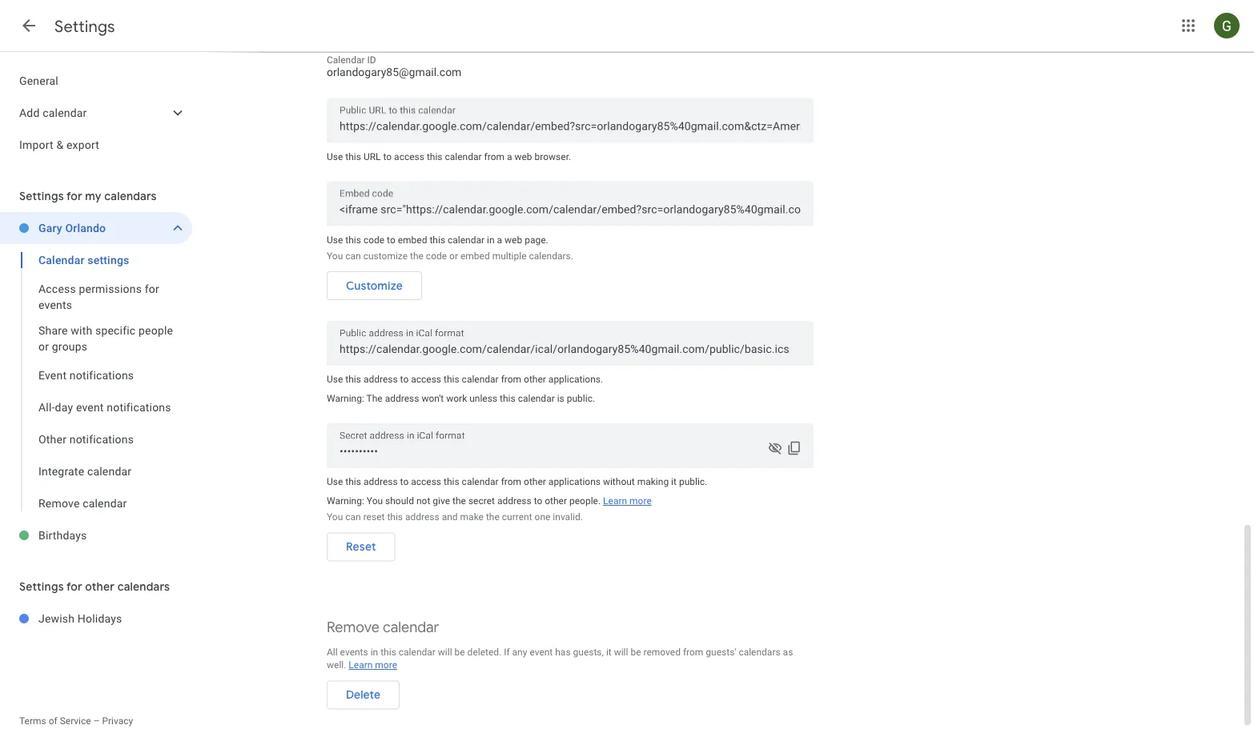 Task type: locate. For each thing, give the bounding box(es) containing it.
2 vertical spatial calendars
[[739, 647, 781, 658]]

from left "guests'"
[[683, 647, 703, 658]]

with
[[71, 324, 92, 337]]

learn more link
[[603, 496, 652, 507], [349, 660, 397, 671]]

can left reset
[[345, 512, 361, 523]]

0 vertical spatial remove
[[38, 497, 80, 510]]

1 horizontal spatial in
[[487, 235, 495, 246]]

events down the access on the left top of the page
[[38, 298, 72, 312]]

remove down integrate
[[38, 497, 80, 510]]

learn inside use this address to access this calendar from other applications without making it public. warning: you should not give the secret address to other people. learn more
[[603, 496, 627, 507]]

0 vertical spatial a
[[507, 151, 512, 163]]

0 horizontal spatial a
[[497, 235, 502, 246]]

address down not
[[405, 512, 439, 523]]

from inside use this address to access this calendar from other applications without making it public. warning: you should not give the secret address to other people. learn more
[[501, 477, 521, 488]]

0 vertical spatial you
[[327, 251, 343, 262]]

public. down applications.
[[567, 394, 595, 405]]

day
[[55, 401, 73, 414]]

2 warning: from the top
[[327, 496, 364, 507]]

jewish holidays
[[38, 612, 122, 625]]

calendars up 'jewish holidays' "link"
[[117, 580, 170, 594]]

2 vertical spatial for
[[66, 580, 82, 594]]

other up invalid.
[[545, 496, 567, 507]]

0 horizontal spatial event
[[76, 401, 104, 414]]

group
[[0, 244, 192, 520]]

to for use this code to embed this calendar in a web page.
[[387, 235, 395, 246]]

1 vertical spatial calendars
[[117, 580, 170, 594]]

calendar for calendar settings
[[38, 253, 85, 267]]

1 warning: from the top
[[327, 394, 364, 405]]

0 horizontal spatial be
[[455, 647, 465, 658]]

2 vertical spatial you
[[327, 512, 343, 523]]

1 vertical spatial event
[[530, 647, 553, 658]]

remove
[[38, 497, 80, 510], [327, 619, 379, 637]]

birthdays
[[38, 529, 87, 542]]

other left applications.
[[524, 374, 546, 386]]

for inside access permissions for events
[[145, 282, 159, 296]]

calendar for calendar id orlandogary85@gmail.com
[[327, 55, 365, 66]]

1 vertical spatial settings
[[19, 189, 64, 203]]

0 vertical spatial remove calendar
[[38, 497, 127, 510]]

settings up 'jewish'
[[19, 580, 64, 594]]

the down use this code to embed this calendar in a web page.
[[410, 251, 424, 262]]

from up current
[[501, 477, 521, 488]]

it right guests,
[[606, 647, 612, 658]]

1 horizontal spatial calendar
[[327, 55, 365, 66]]

public.
[[567, 394, 595, 405], [679, 477, 707, 488]]

1 vertical spatial the
[[452, 496, 466, 507]]

in up learn more
[[371, 647, 378, 658]]

1 vertical spatial calendar
[[38, 253, 85, 267]]

2 vertical spatial access
[[411, 477, 441, 488]]

be
[[455, 647, 465, 658], [631, 647, 641, 658]]

1 use from the top
[[327, 151, 343, 163]]

0 vertical spatial calendar
[[327, 55, 365, 66]]

1 horizontal spatial remove calendar
[[327, 619, 439, 637]]

from left browser.
[[484, 151, 505, 163]]

event inside the all events in this calendar will be deleted. if any event has guests, it will be removed from guests' calendars as well.
[[530, 647, 553, 658]]

1 vertical spatial events
[[340, 647, 368, 658]]

event right any
[[530, 647, 553, 658]]

from left applications.
[[501, 374, 521, 386]]

0 horizontal spatial learn more link
[[349, 660, 397, 671]]

the inside use this address to access this calendar from other applications without making it public. warning: you should not give the secret address to other people. learn more
[[452, 496, 466, 507]]

can left the customize
[[345, 251, 361, 262]]

4 use from the top
[[327, 477, 343, 488]]

0 horizontal spatial code
[[363, 235, 385, 246]]

can for customize
[[345, 251, 361, 262]]

use for use this address to access this calendar from other applications without making it public. warning: you should not give the secret address to other people. learn more
[[327, 477, 343, 488]]

web for page.
[[505, 235, 522, 246]]

learn
[[603, 496, 627, 507], [349, 660, 373, 671]]

calendars inside the all events in this calendar will be deleted. if any event has guests, it will be removed from guests' calendars as well.
[[739, 647, 781, 658]]

jewish holidays link
[[38, 603, 192, 635]]

1 vertical spatial web
[[505, 235, 522, 246]]

0 horizontal spatial it
[[606, 647, 612, 658]]

calendars right my
[[104, 189, 157, 203]]

settings for my calendars tree
[[0, 212, 192, 552]]

code down use this code to embed this calendar in a web page.
[[426, 251, 447, 262]]

learn down without
[[603, 496, 627, 507]]

use inside use this address to access this calendar from other applications without making it public. warning: you should not give the secret address to other people. learn more
[[327, 477, 343, 488]]

web left browser.
[[514, 151, 532, 163]]

event right 'day'
[[76, 401, 104, 414]]

add
[[19, 106, 40, 119]]

2 will from the left
[[614, 647, 628, 658]]

orlando
[[65, 221, 106, 235]]

code
[[363, 235, 385, 246], [426, 251, 447, 262]]

it inside the all events in this calendar will be deleted. if any event has guests, it will be removed from guests' calendars as well.
[[606, 647, 612, 658]]

other up one
[[524, 477, 546, 488]]

0 vertical spatial it
[[671, 477, 677, 488]]

settings up gary
[[19, 189, 64, 203]]

make
[[460, 512, 484, 523]]

calendar inside tree
[[38, 253, 85, 267]]

0 vertical spatial the
[[410, 251, 424, 262]]

0 vertical spatial access
[[394, 151, 424, 163]]

you left reset
[[327, 512, 343, 523]]

or
[[449, 251, 458, 262], [38, 340, 49, 353]]

embed left multiple at left top
[[460, 251, 490, 262]]

for right permissions
[[145, 282, 159, 296]]

0 horizontal spatial events
[[38, 298, 72, 312]]

3 use from the top
[[327, 374, 343, 386]]

use
[[327, 151, 343, 163], [327, 235, 343, 246], [327, 374, 343, 386], [327, 477, 343, 488]]

1 vertical spatial can
[[345, 512, 361, 523]]

settings
[[54, 16, 115, 36], [19, 189, 64, 203], [19, 580, 64, 594]]

public. right making
[[679, 477, 707, 488]]

0 vertical spatial learn more link
[[603, 496, 652, 507]]

0 vertical spatial public.
[[567, 394, 595, 405]]

0 vertical spatial for
[[66, 189, 82, 203]]

for for other
[[66, 580, 82, 594]]

export
[[66, 138, 99, 151]]

1 vertical spatial more
[[375, 660, 397, 671]]

address up current
[[497, 496, 531, 507]]

warning: inside use this address to access this calendar from other applications. warning: the address won't work unless this calendar is public.
[[327, 394, 364, 405]]

0 vertical spatial embed
[[398, 235, 427, 246]]

other up holidays
[[85, 580, 115, 594]]

use this code to embed this calendar in a web page.
[[327, 235, 548, 246]]

events right all in the bottom left of the page
[[340, 647, 368, 658]]

remove calendar up learn more
[[327, 619, 439, 637]]

1 horizontal spatial code
[[426, 251, 447, 262]]

2 vertical spatial the
[[486, 512, 500, 523]]

notifications down all-day event notifications
[[69, 433, 134, 446]]

reset
[[346, 541, 376, 555]]

to for use this address to access this calendar from other applications without making it public. warning: you should not give the secret address to other people. learn more
[[400, 477, 409, 488]]

warning: inside use this address to access this calendar from other applications without making it public. warning: you should not give the secret address to other people. learn more
[[327, 496, 364, 507]]

you for reset
[[327, 512, 343, 523]]

event
[[76, 401, 104, 414], [530, 647, 553, 658]]

a for in
[[497, 235, 502, 246]]

will left deleted.
[[438, 647, 452, 658]]

page.
[[525, 235, 548, 246]]

remove calendar down integrate calendar
[[38, 497, 127, 510]]

web up multiple at left top
[[505, 235, 522, 246]]

the up you can reset this address and make the current one invalid.
[[452, 496, 466, 507]]

events inside the all events in this calendar will be deleted. if any event has guests, it will be removed from guests' calendars as well.
[[340, 647, 368, 658]]

use this url to access this calendar from a web browser.
[[327, 151, 571, 163]]

from inside use this address to access this calendar from other applications. warning: the address won't work unless this calendar is public.
[[501, 374, 521, 386]]

1 vertical spatial learn more link
[[349, 660, 397, 671]]

0 vertical spatial more
[[629, 496, 652, 507]]

embed up the customize
[[398, 235, 427, 246]]

it right making
[[671, 477, 677, 488]]

1 vertical spatial public.
[[679, 477, 707, 488]]

1 horizontal spatial remove
[[327, 619, 379, 637]]

this
[[345, 151, 361, 163], [427, 151, 442, 163], [345, 235, 361, 246], [430, 235, 445, 246], [345, 374, 361, 386], [444, 374, 459, 386], [500, 394, 515, 405], [345, 477, 361, 488], [444, 477, 459, 488], [387, 512, 403, 523], [381, 647, 396, 658]]

1 vertical spatial you
[[367, 496, 383, 507]]

learn more link for warning: you should not give the secret address to other people.
[[603, 496, 652, 507]]

in inside the all events in this calendar will be deleted. if any event has guests, it will be removed from guests' calendars as well.
[[371, 647, 378, 658]]

1 vertical spatial in
[[371, 647, 378, 658]]

1 vertical spatial remove
[[327, 619, 379, 637]]

0 vertical spatial settings
[[54, 16, 115, 36]]

2 horizontal spatial the
[[486, 512, 500, 523]]

settings right "go back" "icon"
[[54, 16, 115, 36]]

warning: left the
[[327, 394, 364, 405]]

0 horizontal spatial in
[[371, 647, 378, 658]]

1 vertical spatial warning:
[[327, 496, 364, 507]]

2 be from the left
[[631, 647, 641, 658]]

it
[[671, 477, 677, 488], [606, 647, 612, 658]]

deleted.
[[467, 647, 501, 658]]

use inside use this address to access this calendar from other applications. warning: the address won't work unless this calendar is public.
[[327, 374, 343, 386]]

settings for settings
[[54, 16, 115, 36]]

learn more link down without
[[603, 496, 652, 507]]

jewish
[[38, 612, 75, 625]]

for
[[66, 189, 82, 203], [145, 282, 159, 296], [66, 580, 82, 594]]

0 vertical spatial warning:
[[327, 394, 364, 405]]

settings heading
[[54, 16, 115, 36]]

1 horizontal spatial it
[[671, 477, 677, 488]]

tree
[[0, 65, 192, 161]]

can for reset
[[345, 512, 361, 523]]

from inside the all events in this calendar will be deleted. if any event has guests, it will be removed from guests' calendars as well.
[[683, 647, 703, 658]]

guests'
[[706, 647, 736, 658]]

integrate calendar
[[38, 465, 132, 478]]

reset button
[[327, 529, 395, 567]]

you for customize
[[327, 251, 343, 262]]

access for use this address to access this calendar from other applications without making it public. warning: you should not give the secret address to other people. learn more
[[411, 477, 441, 488]]

this inside the all events in this calendar will be deleted. if any event has guests, it will be removed from guests' calendars as well.
[[381, 647, 396, 658]]

0 horizontal spatial calendar
[[38, 253, 85, 267]]

settings for settings for other calendars
[[19, 580, 64, 594]]

remove up all in the bottom left of the page
[[327, 619, 379, 637]]

warning: up reset
[[327, 496, 364, 507]]

more
[[629, 496, 652, 507], [375, 660, 397, 671]]

applications
[[548, 477, 601, 488]]

access right url
[[394, 151, 424, 163]]

1 vertical spatial a
[[497, 235, 502, 246]]

0 horizontal spatial remove calendar
[[38, 497, 127, 510]]

0 vertical spatial web
[[514, 151, 532, 163]]

be left removed
[[631, 647, 641, 658]]

more up delete
[[375, 660, 397, 671]]

0 vertical spatial calendars
[[104, 189, 157, 203]]

more down making
[[629, 496, 652, 507]]

a for from
[[507, 151, 512, 163]]

1 vertical spatial for
[[145, 282, 159, 296]]

1 horizontal spatial be
[[631, 647, 641, 658]]

the
[[410, 251, 424, 262], [452, 496, 466, 507], [486, 512, 500, 523]]

calendars for settings for other calendars
[[117, 580, 170, 594]]

2 can from the top
[[345, 512, 361, 523]]

learn more link for all events in this calendar will be deleted. if any event has guests, it will be removed from guests' calendars as well.
[[349, 660, 397, 671]]

a
[[507, 151, 512, 163], [497, 235, 502, 246]]

1 horizontal spatial more
[[629, 496, 652, 507]]

0 horizontal spatial remove
[[38, 497, 80, 510]]

1 horizontal spatial or
[[449, 251, 458, 262]]

or down use this code to embed this calendar in a web page.
[[449, 251, 458, 262]]

0 vertical spatial events
[[38, 298, 72, 312]]

notifications for event notifications
[[70, 369, 134, 382]]

will right guests,
[[614, 647, 628, 658]]

calendar inside use this address to access this calendar from other applications without making it public. warning: you should not give the secret address to other people. learn more
[[462, 477, 499, 488]]

for left my
[[66, 189, 82, 203]]

notifications up all-day event notifications
[[70, 369, 134, 382]]

1 horizontal spatial the
[[452, 496, 466, 507]]

1 vertical spatial it
[[606, 647, 612, 658]]

1 vertical spatial or
[[38, 340, 49, 353]]

1 horizontal spatial will
[[614, 647, 628, 658]]

a left browser.
[[507, 151, 512, 163]]

0 vertical spatial learn
[[603, 496, 627, 507]]

delete
[[346, 689, 381, 703]]

work
[[446, 394, 467, 405]]

id
[[367, 55, 376, 66]]

is
[[557, 394, 564, 405]]

learn more link up delete
[[349, 660, 397, 671]]

access inside use this address to access this calendar from other applications without making it public. warning: you should not give the secret address to other people. learn more
[[411, 477, 441, 488]]

use this address to access this calendar from other applications without making it public. warning: you should not give the secret address to other people. learn more
[[327, 477, 707, 507]]

notifications down the event notifications
[[107, 401, 171, 414]]

to
[[383, 151, 392, 163], [387, 235, 395, 246], [400, 374, 409, 386], [400, 477, 409, 488], [534, 496, 542, 507]]

go back image
[[19, 16, 38, 35]]

2 vertical spatial notifications
[[69, 433, 134, 446]]

invalid.
[[553, 512, 583, 523]]

address right the
[[385, 394, 419, 405]]

settings for my calendars
[[19, 189, 157, 203]]

jewish holidays tree item
[[0, 603, 192, 635]]

1 vertical spatial remove calendar
[[327, 619, 439, 637]]

0 horizontal spatial or
[[38, 340, 49, 353]]

0 vertical spatial or
[[449, 251, 458, 262]]

2 vertical spatial settings
[[19, 580, 64, 594]]

0 vertical spatial can
[[345, 251, 361, 262]]

1 horizontal spatial learn
[[603, 496, 627, 507]]

calendars left as
[[739, 647, 781, 658]]

url
[[363, 151, 381, 163]]

access inside use this address to access this calendar from other applications. warning: the address won't work unless this calendar is public.
[[411, 374, 441, 386]]

from for applications
[[501, 477, 521, 488]]

learn right well.
[[349, 660, 373, 671]]

calendar inside the all events in this calendar will be deleted. if any event has guests, it will be removed from guests' calendars as well.
[[399, 647, 436, 658]]

has
[[555, 647, 571, 658]]

calendars
[[104, 189, 157, 203], [117, 580, 170, 594], [739, 647, 781, 658]]

access
[[394, 151, 424, 163], [411, 374, 441, 386], [411, 477, 441, 488]]

events
[[38, 298, 72, 312], [340, 647, 368, 658]]

2 use from the top
[[327, 235, 343, 246]]

or down share
[[38, 340, 49, 353]]

access for use this url to access this calendar from a web browser.
[[394, 151, 424, 163]]

permissions
[[79, 282, 142, 296]]

access up not
[[411, 477, 441, 488]]

1 horizontal spatial embed
[[460, 251, 490, 262]]

in up multiple at left top
[[487, 235, 495, 246]]

access up won't
[[411, 374, 441, 386]]

1 horizontal spatial event
[[530, 647, 553, 658]]

0 horizontal spatial public.
[[567, 394, 595, 405]]

delete button
[[327, 677, 400, 715]]

people.
[[569, 496, 601, 507]]

address up should
[[363, 477, 398, 488]]

you left the customize
[[327, 251, 343, 262]]

calendar up the access on the left top of the page
[[38, 253, 85, 267]]

0 horizontal spatial will
[[438, 647, 452, 658]]

calendar inside calendar id orlandogary85@gmail.com
[[327, 55, 365, 66]]

can
[[345, 251, 361, 262], [345, 512, 361, 523]]

&
[[56, 138, 64, 151]]

a up multiple at left top
[[497, 235, 502, 246]]

groups
[[52, 340, 87, 353]]

share with specific people or groups
[[38, 324, 173, 353]]

1 horizontal spatial public.
[[679, 477, 707, 488]]

remove inside settings for my calendars tree
[[38, 497, 80, 510]]

gary orlando tree item
[[0, 212, 192, 244]]

code up the customize
[[363, 235, 385, 246]]

1 horizontal spatial events
[[340, 647, 368, 658]]

all events in this calendar will be deleted. if any event has guests, it will be removed from guests' calendars as well.
[[327, 647, 793, 671]]

0 vertical spatial event
[[76, 401, 104, 414]]

be left deleted.
[[455, 647, 465, 658]]

the
[[366, 394, 383, 405]]

other
[[38, 433, 67, 446]]

None text field
[[340, 116, 801, 138], [340, 199, 801, 221], [340, 339, 801, 361], [340, 441, 801, 463], [340, 116, 801, 138], [340, 199, 801, 221], [340, 339, 801, 361], [340, 441, 801, 463]]

to for use this address to access this calendar from other applications. warning: the address won't work unless this calendar is public.
[[400, 374, 409, 386]]

0 horizontal spatial learn
[[349, 660, 373, 671]]

use for use this url to access this calendar from a web browser.
[[327, 151, 343, 163]]

you up reset
[[367, 496, 383, 507]]

my
[[85, 189, 102, 203]]

calendar left id
[[327, 55, 365, 66]]

address up the
[[363, 374, 398, 386]]

1 horizontal spatial a
[[507, 151, 512, 163]]

1 vertical spatial access
[[411, 374, 441, 386]]

the down secret
[[486, 512, 500, 523]]

1 horizontal spatial learn more link
[[603, 496, 652, 507]]

for up jewish holidays
[[66, 580, 82, 594]]

1 can from the top
[[345, 251, 361, 262]]

to inside use this address to access this calendar from other applications. warning: the address won't work unless this calendar is public.
[[400, 374, 409, 386]]

in
[[487, 235, 495, 246], [371, 647, 378, 658]]

0 vertical spatial notifications
[[70, 369, 134, 382]]



Task type: vqa. For each thing, say whether or not it's contained in the screenshot.
an within dialog
no



Task type: describe. For each thing, give the bounding box(es) containing it.
terms of service link
[[19, 716, 91, 727]]

event inside settings for my calendars tree
[[76, 401, 104, 414]]

specific
[[95, 324, 136, 337]]

1 be from the left
[[455, 647, 465, 658]]

from for applications.
[[501, 374, 521, 386]]

events inside access permissions for events
[[38, 298, 72, 312]]

making
[[637, 477, 669, 488]]

tree containing general
[[0, 65, 192, 161]]

0 horizontal spatial embed
[[398, 235, 427, 246]]

access
[[38, 282, 76, 296]]

one
[[535, 512, 550, 523]]

for for my
[[66, 189, 82, 203]]

add calendar
[[19, 106, 87, 119]]

should
[[385, 496, 414, 507]]

1 vertical spatial embed
[[460, 251, 490, 262]]

from for web
[[484, 151, 505, 163]]

0 vertical spatial in
[[487, 235, 495, 246]]

settings
[[88, 253, 129, 267]]

use this address to access this calendar from other applications. warning: the address won't work unless this calendar is public.
[[327, 374, 603, 405]]

people
[[139, 324, 173, 337]]

gary orlando
[[38, 221, 106, 235]]

and
[[442, 512, 458, 523]]

terms of service – privacy
[[19, 716, 133, 727]]

notifications for other notifications
[[69, 433, 134, 446]]

import
[[19, 138, 53, 151]]

remove calendar inside settings for my calendars tree
[[38, 497, 127, 510]]

calendar inside "tree"
[[43, 106, 87, 119]]

1 will from the left
[[438, 647, 452, 658]]

calendar settings
[[38, 253, 129, 267]]

use for use this address to access this calendar from other applications. warning: the address won't work unless this calendar is public.
[[327, 374, 343, 386]]

more inside use this address to access this calendar from other applications without making it public. warning: you should not give the secret address to other people. learn more
[[629, 496, 652, 507]]

service
[[60, 716, 91, 727]]

import & export
[[19, 138, 99, 151]]

0 horizontal spatial the
[[410, 251, 424, 262]]

group containing calendar settings
[[0, 244, 192, 520]]

access for use this address to access this calendar from other applications. warning: the address won't work unless this calendar is public.
[[411, 374, 441, 386]]

use for use this code to embed this calendar in a web page.
[[327, 235, 343, 246]]

if
[[504, 647, 510, 658]]

you can customize the code or embed multiple calendars.
[[327, 251, 573, 262]]

of
[[49, 716, 57, 727]]

share
[[38, 324, 68, 337]]

gary
[[38, 221, 62, 235]]

all
[[327, 647, 338, 658]]

access permissions for events
[[38, 282, 159, 312]]

event notifications
[[38, 369, 134, 382]]

0 horizontal spatial more
[[375, 660, 397, 671]]

event
[[38, 369, 67, 382]]

calendars for settings for my calendars
[[104, 189, 157, 203]]

learn more
[[349, 660, 397, 671]]

browser.
[[535, 151, 571, 163]]

current
[[502, 512, 532, 523]]

multiple
[[492, 251, 527, 262]]

all-
[[38, 401, 55, 414]]

guests,
[[573, 647, 604, 658]]

well.
[[327, 660, 346, 671]]

integrate
[[38, 465, 84, 478]]

unless
[[469, 394, 497, 405]]

customize
[[363, 251, 408, 262]]

web for browser.
[[514, 151, 532, 163]]

1 vertical spatial notifications
[[107, 401, 171, 414]]

without
[[603, 477, 635, 488]]

give
[[433, 496, 450, 507]]

not
[[416, 496, 430, 507]]

to for use this url to access this calendar from a web browser.
[[383, 151, 392, 163]]

you inside use this address to access this calendar from other applications without making it public. warning: you should not give the secret address to other people. learn more
[[367, 496, 383, 507]]

1 vertical spatial learn
[[349, 660, 373, 671]]

calendars.
[[529, 251, 573, 262]]

removed
[[643, 647, 681, 658]]

general
[[19, 74, 58, 87]]

any
[[512, 647, 527, 658]]

birthdays tree item
[[0, 520, 192, 552]]

other inside use this address to access this calendar from other applications. warning: the address won't work unless this calendar is public.
[[524, 374, 546, 386]]

0 vertical spatial code
[[363, 235, 385, 246]]

privacy link
[[102, 716, 133, 727]]

customize
[[346, 279, 403, 293]]

reset
[[363, 512, 385, 523]]

–
[[93, 716, 100, 727]]

secret
[[468, 496, 495, 507]]

terms
[[19, 716, 46, 727]]

you can reset this address and make the current one invalid.
[[327, 512, 583, 523]]

settings for settings for my calendars
[[19, 189, 64, 203]]

it inside use this address to access this calendar from other applications without making it public. warning: you should not give the secret address to other people. learn more
[[671, 477, 677, 488]]

public. inside use this address to access this calendar from other applications without making it public. warning: you should not give the secret address to other people. learn more
[[679, 477, 707, 488]]

orlandogary85@gmail.com
[[327, 66, 462, 79]]

or inside share with specific people or groups
[[38, 340, 49, 353]]

as
[[783, 647, 793, 658]]

privacy
[[102, 716, 133, 727]]

applications.
[[548, 374, 603, 386]]

won't
[[422, 394, 444, 405]]

all-day event notifications
[[38, 401, 171, 414]]

birthdays link
[[38, 520, 192, 552]]

calendar id orlandogary85@gmail.com
[[327, 55, 462, 79]]

public. inside use this address to access this calendar from other applications. warning: the address won't work unless this calendar is public.
[[567, 394, 595, 405]]

settings for other calendars
[[19, 580, 170, 594]]

holidays
[[78, 612, 122, 625]]

other notifications
[[38, 433, 134, 446]]

1 vertical spatial code
[[426, 251, 447, 262]]



